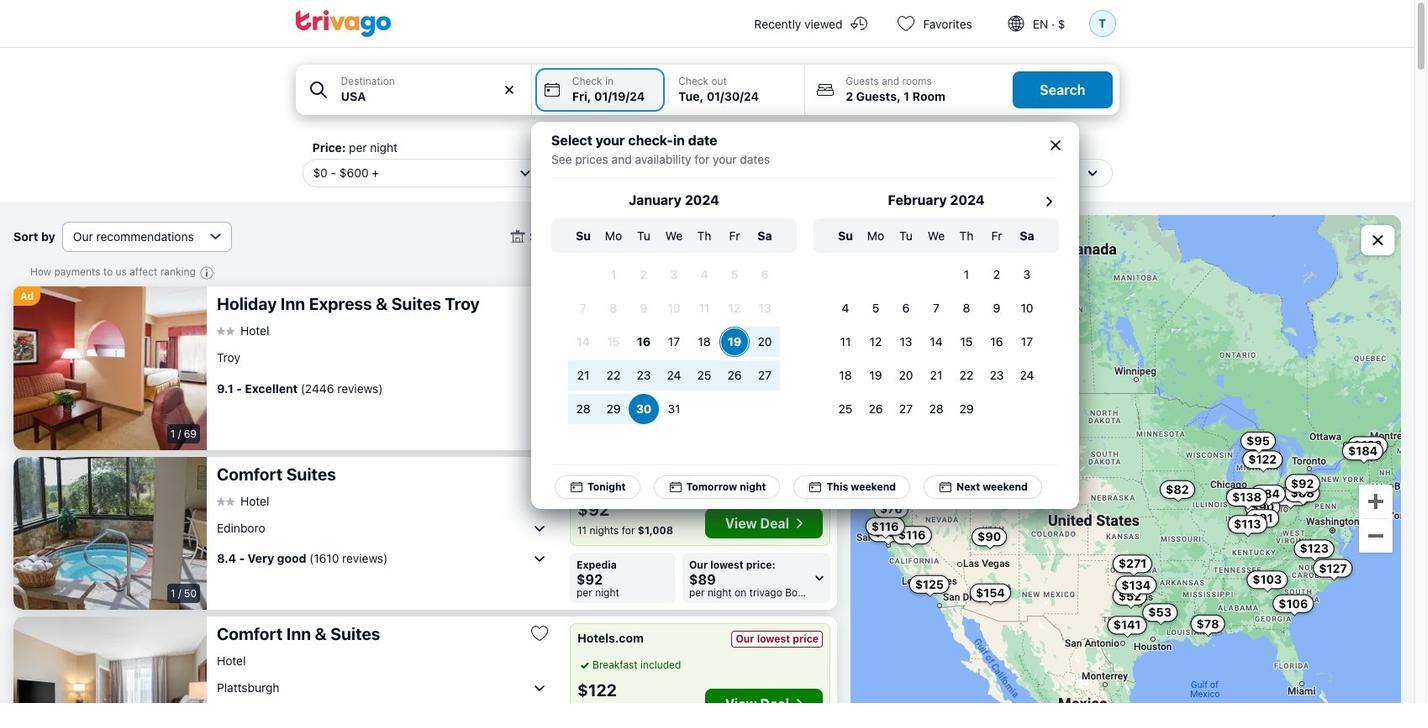 Task type: vqa. For each thing, say whether or not it's contained in the screenshot.
the Map region
yes



Task type: locate. For each thing, give the bounding box(es) containing it.
holiday inn express image
[[578, 403, 648, 427]]

None field
[[296, 65, 531, 115]]

comfort suites, (edinboro, usa) image
[[13, 457, 207, 610]]

trivago logo image
[[296, 10, 391, 37]]

map region
[[851, 215, 1402, 704]]



Task type: describe. For each thing, give the bounding box(es) containing it.
holiday inn express & suites troy, (troy, usa) image
[[13, 287, 207, 450]]

clear image
[[502, 82, 517, 98]]

Where to? search field
[[341, 87, 521, 105]]

comfort inn & suites, (plattsburgh, usa) image
[[13, 617, 207, 704]]

next image
[[1039, 191, 1059, 211]]



